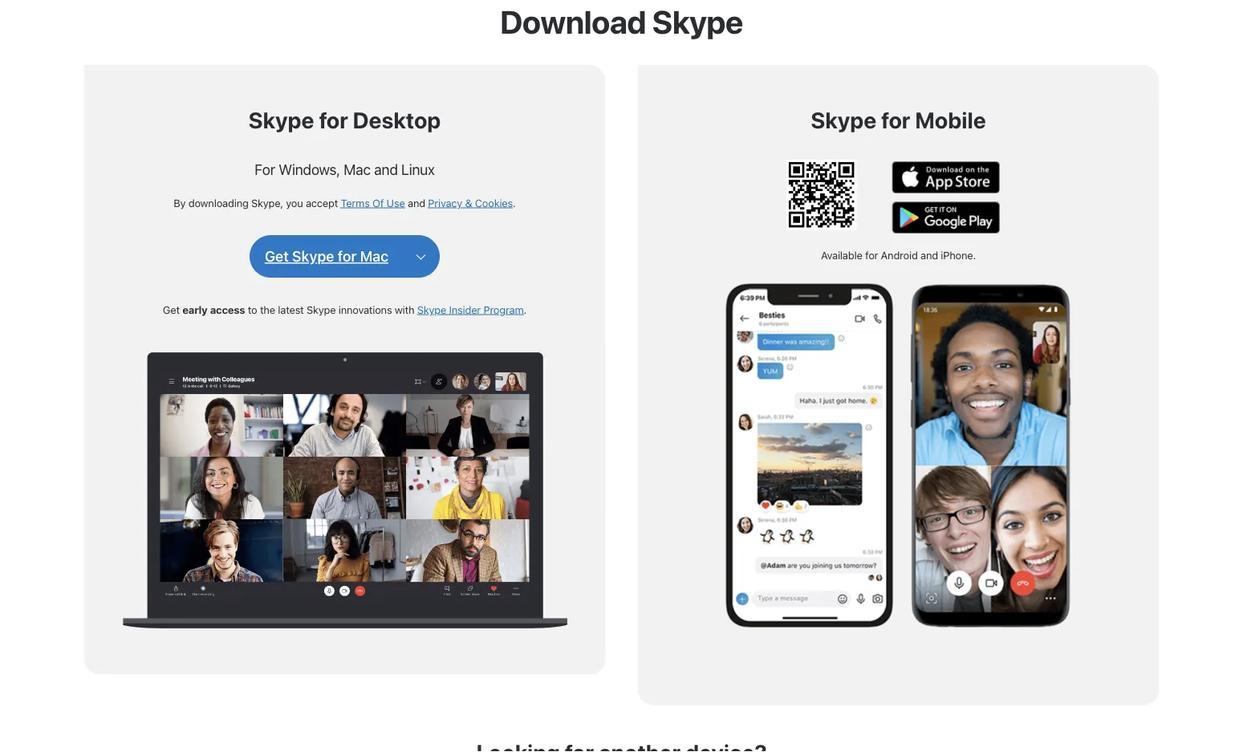 Task type: vqa. For each thing, say whether or not it's contained in the screenshot.
terms of use link
yes



Task type: describe. For each thing, give the bounding box(es) containing it.
use
[[387, 197, 405, 209]]

for up get early access to the latest skype innovations with skype insider program .
[[338, 248, 357, 265]]

get skype for mac link
[[265, 247, 389, 266]]

to
[[248, 304, 257, 316]]

skype insider program link
[[417, 304, 524, 316]]

and for available for android and iphone.
[[921, 249, 939, 261]]

1 horizontal spatial and
[[408, 197, 426, 209]]

cookies
[[475, 197, 513, 209]]

available
[[821, 249, 863, 261]]

android
[[881, 249, 918, 261]]

get for get early access to the latest skype innovations with skype insider program .
[[163, 304, 180, 316]]

skype for desktop
[[249, 107, 441, 133]]

windows,
[[279, 161, 340, 178]]

you
[[286, 197, 303, 209]]

skype,
[[251, 197, 283, 209]]

access
[[210, 304, 245, 316]]

program
[[484, 304, 524, 316]]

with
[[395, 304, 415, 316]]

early
[[183, 304, 208, 316]]

download
[[500, 3, 646, 41]]

of
[[373, 197, 384, 209]]

insider
[[449, 304, 481, 316]]

innovations
[[339, 304, 392, 316]]

for for available for android and iphone.
[[866, 249, 879, 261]]

accept
[[306, 197, 338, 209]]

linux
[[402, 161, 435, 178]]

privacy
[[428, 197, 463, 209]]

mobile
[[916, 107, 987, 133]]

terms
[[341, 197, 370, 209]]

the
[[260, 304, 275, 316]]



Task type: locate. For each thing, give the bounding box(es) containing it.
1 vertical spatial get
[[163, 304, 180, 316]]

0 vertical spatial and
[[374, 161, 398, 178]]

for for skype for desktop
[[319, 107, 348, 133]]

2 horizontal spatial and
[[921, 249, 939, 261]]

for windows, mac and linux
[[255, 161, 435, 178]]

get for get skype for mac
[[265, 248, 289, 265]]

download skype
[[500, 3, 743, 41]]

download skype through qr code image
[[787, 160, 857, 230]]

by
[[174, 197, 186, 209]]

1 horizontal spatial .
[[524, 304, 527, 316]]

get early access to the latest skype innovations with skype insider program .
[[163, 304, 527, 316]]

latest
[[278, 304, 304, 316]]

available for android and iphone.
[[821, 249, 977, 261]]

0 vertical spatial mac
[[344, 161, 371, 178]]

get skype for mac
[[265, 248, 389, 265]]

0 horizontal spatial get
[[163, 304, 180, 316]]

.
[[513, 197, 516, 209], [524, 304, 527, 316]]

0 vertical spatial get
[[265, 248, 289, 265]]

and
[[374, 161, 398, 178], [408, 197, 426, 209], [921, 249, 939, 261]]

mac
[[344, 161, 371, 178], [360, 248, 389, 265]]

for
[[319, 107, 348, 133], [882, 107, 911, 133], [338, 248, 357, 265], [866, 249, 879, 261]]

0 vertical spatial .
[[513, 197, 516, 209]]

1 vertical spatial and
[[408, 197, 426, 209]]

downloading
[[189, 197, 249, 209]]

by downloading skype, you accept terms of use and privacy & cookies .
[[174, 197, 516, 209]]

. for skype insider program
[[524, 304, 527, 316]]

and for for windows, mac and linux
[[374, 161, 398, 178]]

&
[[465, 197, 473, 209]]

skype on mobile device image
[[726, 278, 1072, 632]]

1 horizontal spatial get
[[265, 248, 289, 265]]

. right insider
[[524, 304, 527, 316]]

for
[[255, 161, 275, 178]]

desktop
[[353, 107, 441, 133]]

skype for mobile
[[811, 107, 987, 133]]

get it on google play image
[[893, 201, 1001, 234]]

privacy & cookies link
[[428, 197, 513, 209]]

and left iphone.
[[921, 249, 939, 261]]

for up for windows, mac and linux
[[319, 107, 348, 133]]

. right the &
[[513, 197, 516, 209]]

download on the appstore image
[[893, 161, 1001, 193]]

0 horizontal spatial .
[[513, 197, 516, 209]]

get up 'the'
[[265, 248, 289, 265]]

for left mobile
[[882, 107, 911, 133]]

get
[[265, 248, 289, 265], [163, 304, 180, 316]]

iphone.
[[941, 249, 977, 261]]

2 vertical spatial and
[[921, 249, 939, 261]]

terms of use link
[[341, 197, 405, 209]]

mac down 'terms of use' link
[[360, 248, 389, 265]]

1 vertical spatial mac
[[360, 248, 389, 265]]

skype
[[653, 3, 743, 41], [249, 107, 314, 133], [811, 107, 877, 133], [292, 248, 334, 265], [307, 304, 336, 316], [417, 304, 447, 316]]

for left android
[[866, 249, 879, 261]]

0 horizontal spatial and
[[374, 161, 398, 178]]

1 vertical spatial .
[[524, 304, 527, 316]]

and left linux
[[374, 161, 398, 178]]

and right use
[[408, 197, 426, 209]]

get left early
[[163, 304, 180, 316]]

for for skype for mobile
[[882, 107, 911, 133]]

mac up terms
[[344, 161, 371, 178]]

mac inside "get skype for mac" link
[[360, 248, 389, 265]]

. for privacy & cookies
[[513, 197, 516, 209]]



